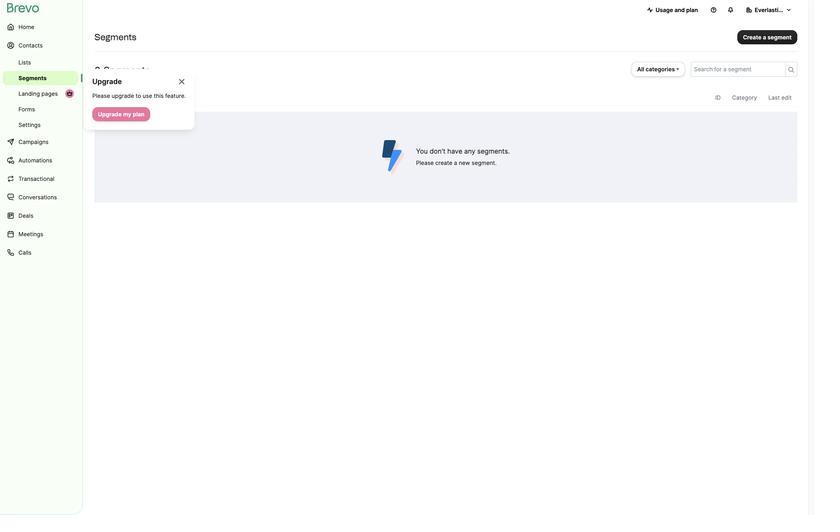 Task type: describe. For each thing, give the bounding box(es) containing it.
segments up landing
[[18, 75, 47, 82]]

please for please create a new segment.
[[416, 159, 434, 167]]

category
[[732, 94, 757, 101]]

don't
[[430, 147, 446, 156]]

0 segments
[[94, 65, 150, 77]]

settings
[[18, 121, 41, 129]]

categories
[[646, 66, 675, 73]]

automations
[[18, 157, 52, 164]]

last
[[769, 94, 780, 101]]

have
[[448, 147, 463, 156]]

everlasting
[[755, 6, 786, 13]]

to
[[136, 92, 141, 99]]

and
[[675, 6, 685, 13]]

forms link
[[3, 102, 78, 116]]

conversations link
[[3, 189, 78, 206]]

left___rvooi image
[[67, 91, 72, 97]]

conversations
[[18, 194, 57, 201]]

this
[[154, 92, 164, 99]]

please for please upgrade to use this feature.
[[92, 92, 110, 99]]

create
[[743, 34, 762, 41]]

my
[[123, 111, 131, 118]]

upgrade my plan button
[[92, 107, 150, 121]]

usage and plan button
[[642, 3, 704, 17]]

meetings
[[18, 231, 43, 238]]

upgrade dialog
[[84, 69, 194, 130]]

lists
[[18, 59, 31, 66]]

campaigns link
[[3, 134, 78, 151]]

segment
[[100, 94, 124, 101]]

all
[[637, 66, 644, 73]]

search button
[[786, 63, 797, 76]]

segments up 'upgrade'
[[103, 65, 150, 77]]

upgrade
[[112, 92, 134, 99]]

everlasting ethereal button
[[741, 3, 810, 17]]

edit
[[782, 94, 792, 101]]

id
[[715, 94, 721, 101]]

meetings link
[[3, 226, 78, 243]]

deals
[[18, 212, 33, 219]]

you don't have any segments.
[[416, 147, 510, 156]]

please upgrade to use this feature.
[[92, 92, 186, 99]]

new
[[459, 159, 470, 167]]

usage and plan
[[656, 6, 698, 13]]

ethereal
[[787, 6, 810, 13]]

home link
[[3, 18, 78, 36]]

forms
[[18, 106, 35, 113]]

0 horizontal spatial a
[[454, 159, 457, 167]]

upgrade my plan
[[98, 111, 145, 118]]

calls
[[18, 249, 31, 256]]

all categories
[[637, 66, 675, 73]]

segments.
[[477, 147, 510, 156]]



Task type: vqa. For each thing, say whether or not it's contained in the screenshot.
the bottommost With
no



Task type: locate. For each thing, give the bounding box(es) containing it.
deals link
[[3, 207, 78, 224]]

create a segment
[[743, 34, 792, 41]]

1 horizontal spatial please
[[416, 159, 434, 167]]

landing pages
[[18, 90, 58, 97]]

upgrade inside button
[[98, 111, 122, 118]]

upgrade down segment
[[98, 111, 122, 118]]

please create a new segment.
[[416, 159, 497, 167]]

any
[[464, 147, 476, 156]]

campaigns
[[18, 139, 49, 146]]

please inside upgrade dialog
[[92, 92, 110, 99]]

upgrade down 0 on the left of the page
[[92, 77, 122, 86]]

all categories button
[[631, 62, 685, 77]]

please left 'upgrade'
[[92, 92, 110, 99]]

feature.
[[165, 92, 186, 99]]

upgrade
[[92, 77, 122, 86], [98, 111, 122, 118]]

1 vertical spatial please
[[416, 159, 434, 167]]

please down you
[[416, 159, 434, 167]]

landing pages link
[[3, 87, 78, 101]]

create
[[436, 159, 453, 167]]

1 vertical spatial upgrade
[[98, 111, 122, 118]]

0 horizontal spatial plan
[[133, 111, 145, 118]]

1 horizontal spatial a
[[763, 34, 766, 41]]

0 horizontal spatial please
[[92, 92, 110, 99]]

plan
[[686, 6, 698, 13], [133, 111, 145, 118]]

plan inside button
[[133, 111, 145, 118]]

segments
[[94, 32, 136, 42], [103, 65, 150, 77], [18, 75, 47, 82]]

last edit
[[769, 94, 792, 101]]

contacts
[[18, 42, 43, 49]]

landing
[[18, 90, 40, 97]]

1 vertical spatial a
[[454, 159, 457, 167]]

search image
[[789, 67, 794, 73]]

a left the new
[[454, 159, 457, 167]]

calls link
[[3, 244, 78, 261]]

0 vertical spatial plan
[[686, 6, 698, 13]]

you
[[416, 147, 428, 156]]

pages
[[41, 90, 58, 97]]

plan right 'and'
[[686, 6, 698, 13]]

plan right my
[[133, 111, 145, 118]]

create a segment button
[[738, 30, 798, 44]]

segments up '0 segments'
[[94, 32, 136, 42]]

1 vertical spatial plan
[[133, 111, 145, 118]]

segments link
[[3, 71, 78, 85]]

usage
[[656, 6, 673, 13]]

upgrade for upgrade
[[92, 77, 122, 86]]

segment.
[[472, 159, 497, 167]]

everlasting ethereal
[[755, 6, 810, 13]]

a inside button
[[763, 34, 766, 41]]

a
[[763, 34, 766, 41], [454, 159, 457, 167]]

upgrade for upgrade my plan
[[98, 111, 122, 118]]

segment
[[768, 34, 792, 41]]

0
[[94, 65, 101, 77]]

use
[[143, 92, 152, 99]]

settings link
[[3, 118, 78, 132]]

please
[[92, 92, 110, 99], [416, 159, 434, 167]]

home
[[18, 23, 34, 31]]

a right the create
[[763, 34, 766, 41]]

plan for upgrade my plan
[[133, 111, 145, 118]]

transactional
[[18, 175, 54, 183]]

automations link
[[3, 152, 78, 169]]

plan inside button
[[686, 6, 698, 13]]

0 vertical spatial please
[[92, 92, 110, 99]]

transactional link
[[3, 170, 78, 188]]

lists link
[[3, 55, 78, 70]]

Search for a segment search field
[[691, 62, 783, 76]]

1 horizontal spatial plan
[[686, 6, 698, 13]]

0 vertical spatial upgrade
[[92, 77, 122, 86]]

0 vertical spatial a
[[763, 34, 766, 41]]

plan for usage and plan
[[686, 6, 698, 13]]

contacts link
[[3, 37, 78, 54]]



